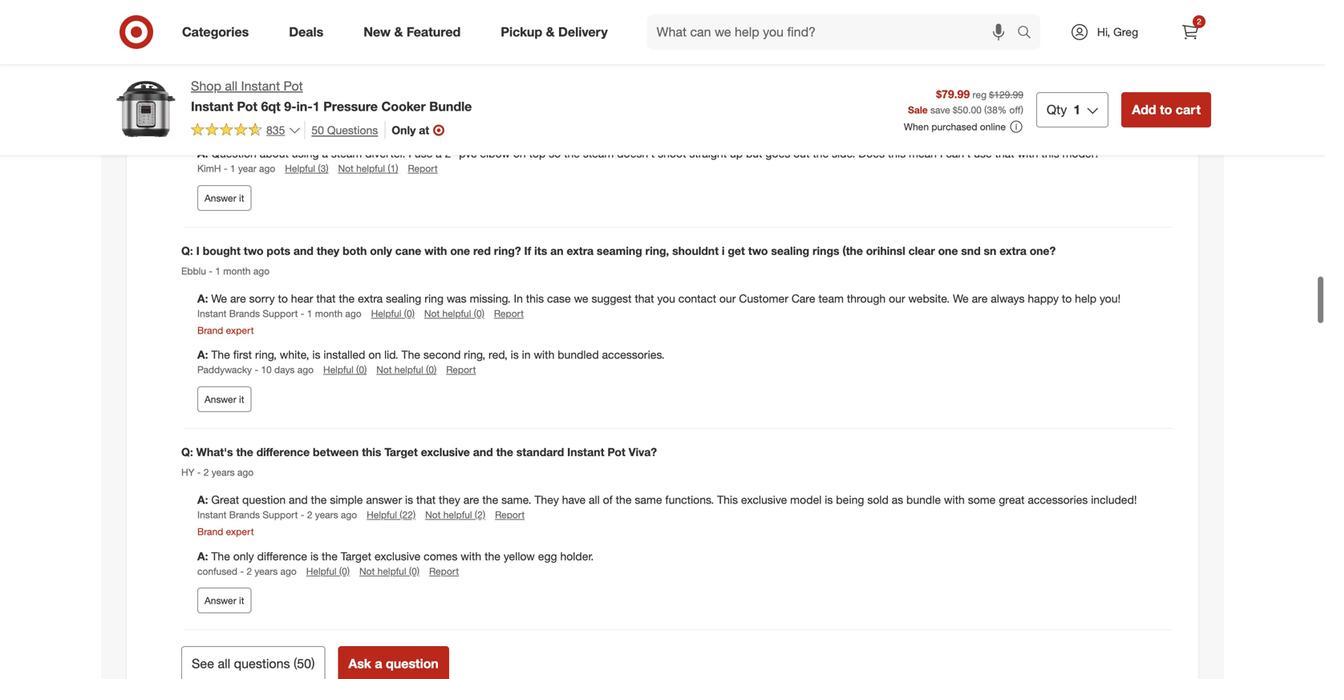Task type: vqa. For each thing, say whether or not it's contained in the screenshot.
items*
no



Task type: locate. For each thing, give the bounding box(es) containing it.
2 answer it button from the top
[[197, 387, 252, 412]]

have right they
[[562, 493, 586, 507]]

support for and
[[263, 509, 298, 521]]

2 vertical spatial brand expert
[[197, 526, 254, 538]]

instant down shop
[[191, 99, 233, 114]]

0 horizontal spatial its
[[334, 91, 346, 105]]

with
[[1119, 19, 1140, 33], [1018, 147, 1038, 161], [425, 244, 447, 258], [534, 348, 555, 362], [944, 493, 965, 507], [461, 549, 482, 563]]

$129.99
[[989, 89, 1024, 101]]

sale
[[908, 104, 928, 116]]

0 horizontal spatial i
[[196, 244, 200, 258]]

for left your
[[251, 19, 264, 33]]

1 vertical spatial target
[[341, 549, 371, 563]]

only up confused - 2 years ago
[[233, 549, 254, 563]]

3 answer it button from the top
[[197, 588, 252, 614]]

pvc
[[459, 147, 477, 161]]

2 & from the left
[[546, 24, 555, 40]]

categories link
[[168, 14, 269, 50]]

up
[[730, 147, 743, 161]]

they up not helpful  (2)
[[439, 493, 460, 507]]

report for the first ring, white, is installed on lid. the second ring, red, is in with bundled accessories.
[[446, 364, 476, 376]]

1 horizontal spatial button
[[1090, 91, 1122, 105]]

2 vertical spatial have
[[562, 493, 586, 507]]

0 vertical spatial they
[[317, 244, 340, 258]]

all inside shop all instant pot instant pot 6qt 9-in-1 pressure cooker bundle
[[225, 78, 238, 94]]

the for pots
[[211, 348, 230, 362]]

0 horizontal spatial let
[[254, 91, 266, 105]]

that
[[1031, 19, 1050, 33], [995, 147, 1015, 161], [316, 292, 336, 306], [635, 292, 654, 306], [416, 493, 436, 507]]

50 questions
[[312, 123, 378, 137]]

shoot
[[658, 147, 686, 161]]

helpful  (0) for great question and the simple answer is that they are the same. they have all of the same functions. this exclusive model is being sold as bundle with some great accessories included!
[[306, 565, 350, 577]]

of left "same"
[[603, 493, 613, 507]]

recommended
[[954, 19, 1028, 33]]

exclusive inside q: what's the difference between this target exclusive and the standard instant pot viva? hy - 2 years ago
[[421, 445, 470, 459]]

2 brand expert from the top
[[197, 325, 254, 337]]

0 vertical spatial answer it
[[205, 192, 244, 204]]

is left "being"
[[825, 493, 833, 507]]

1 horizontal spatial i
[[409, 147, 412, 161]]

2 expert from the top
[[226, 325, 254, 337]]

2 support from the top
[[263, 509, 298, 521]]

exclusive for holder.
[[375, 549, 421, 563]]

month inside q: i bought two pots and they both only cane with one red ring? if its an extra seaming ring, shouldnt i get two sealing rings (the orihinsl clear one snd sn extra one? ebblu - 1 month ago
[[223, 265, 251, 277]]

helpful  (0) for we are sorry to hear that the extra sealing ring was missing. in this case we suggest that you contact our customer care team through our website. we are always happy to help you!
[[323, 364, 367, 376]]

if right ring?
[[524, 244, 531, 258]]

cart
[[1176, 102, 1201, 117]]

2 two from the left
[[748, 244, 768, 258]]

1 horizontal spatial we
[[636, 35, 650, 49]]

reg
[[973, 89, 987, 101]]

a: up paddywacky on the left bottom of the page
[[197, 348, 208, 362]]

1 vertical spatial happy
[[1028, 292, 1059, 306]]

1 horizontal spatial this
[[717, 493, 738, 507]]

1 own from the left
[[349, 91, 370, 105]]

release left partway
[[795, 91, 831, 105]]

2 quick from the left
[[1020, 91, 1047, 105]]

brand for what's
[[197, 526, 223, 538]]

question inside button
[[386, 656, 439, 672]]

pot left 'viva?'
[[608, 445, 626, 459]]

1 horizontal spatial questions
[[413, 35, 462, 49]]

1 vertical spatial we
[[574, 292, 589, 306]]

2 brands from the top
[[229, 509, 260, 521]]

0 vertical spatial )
[[1021, 104, 1024, 116]]

835 link
[[191, 121, 301, 141]]

for left the cart
[[1125, 91, 1139, 105]]

seaming
[[597, 244, 642, 258]]

helpful  (0) button for thanks for your questions. yes, the lid does rest in the hole of the handle on the cooker base. this model doesn't have a steam diverter and it is not recommended that one be used  with this particular model. if you have any more questions please contact our support team, we are happy to help!
[[310, 122, 354, 136]]

exclusive right functions.
[[741, 493, 787, 507]]

2 vertical spatial pot
[[608, 445, 626, 459]]

helpful  (0) button down pressure
[[310, 122, 354, 136]]

helpful  (0) button down the a: the only difference is the target exclusive comes with the yellow egg holder.
[[306, 565, 350, 578]]

the left the standard
[[496, 445, 513, 459]]

2 answer from the top
[[205, 393, 236, 405]]

ago up great
[[237, 466, 254, 478]]

answer it button down paddywacky on the left bottom of the page
[[197, 387, 252, 412]]

helpful down the a: the only difference is the target exclusive comes with the yellow egg holder.
[[378, 565, 406, 577]]

not down lid.
[[376, 364, 392, 376]]

about down 835
[[260, 147, 289, 161]]

0 horizontal spatial steam
[[331, 147, 362, 161]]

some
[[968, 493, 996, 507]]

search
[[1010, 26, 1049, 41]]

lid
[[389, 19, 401, 33]]

2 horizontal spatial ring,
[[645, 244, 669, 258]]

questions inside thanks for your questions. yes, the lid does rest in the hole of the handle on the cooker base. this model doesn't have a steam diverter and it is not recommended that one be used  with this particular model. if you have any more questions please contact our support team, we are happy to help!
[[413, 35, 462, 49]]

question for great
[[242, 493, 286, 507]]

1 right 9-
[[313, 99, 320, 114]]

2 button from the left
[[1090, 91, 1122, 105]]

in right rest
[[454, 19, 463, 33]]

target down helpful  (22) button
[[341, 549, 371, 563]]

3 brand from the top
[[197, 526, 223, 538]]

support up confused - 2 years ago
[[263, 509, 298, 521]]

ago down pots at the top left of page
[[253, 265, 270, 277]]

you inside thanks for your questions. yes, the lid does rest in the hole of the handle on the cooker base. this model doesn't have a steam diverter and it is not recommended that one be used  with this particular model. if you have any more questions please contact our support team, we are happy to help!
[[315, 35, 334, 49]]

expert for the
[[226, 526, 254, 538]]

0 vertical spatial answer
[[205, 192, 236, 204]]

2"
[[445, 147, 456, 161]]

1 vertical spatial answer it button
[[197, 387, 252, 412]]

it right or on the top
[[785, 91, 791, 105]]

are inside thanks for your questions. yes, the lid does rest in the hole of the handle on the cooker base. this model doesn't have a steam diverter and it is not recommended that one be used  with this particular model. if you have any more questions please contact our support team, we are happy to help!
[[653, 35, 669, 49]]

red,
[[489, 348, 508, 362]]

1 horizontal spatial two
[[748, 244, 768, 258]]

button left add
[[1090, 91, 1122, 105]]

answer it button down kimh - 1 year ago at the top left of the page
[[197, 185, 252, 211]]

2 vertical spatial brand
[[197, 526, 223, 538]]

&
[[394, 24, 403, 40], [546, 24, 555, 40]]

0 horizontal spatial our
[[543, 35, 559, 49]]

sorry
[[249, 292, 275, 306]]

brand for i
[[197, 325, 223, 337]]

support for sorry
[[263, 308, 298, 320]]

it down confused - 2 years ago
[[239, 595, 244, 607]]

instant brands support - 1 month ago
[[197, 308, 362, 320]]

answer it button for bought
[[197, 387, 252, 412]]

we down 'cooker'
[[636, 35, 650, 49]]

the up confused
[[211, 549, 230, 563]]

all for pot
[[225, 78, 238, 94]]

0 vertical spatial we
[[636, 35, 650, 49]]

4 a: from the top
[[197, 292, 208, 306]]

2 we from the left
[[953, 292, 969, 306]]

1 horizontal spatial own
[[908, 91, 929, 105]]

3 expert from the top
[[226, 526, 254, 538]]

first
[[233, 348, 252, 362]]

1 horizontal spatial of
[[603, 493, 613, 507]]

of
[[510, 19, 519, 33], [707, 91, 717, 105], [603, 493, 613, 507]]

this down thanks
[[197, 35, 215, 49]]

it
[[914, 19, 920, 33], [270, 91, 276, 105], [785, 91, 791, 105], [239, 192, 244, 204], [239, 393, 244, 405], [239, 595, 244, 607]]

on
[[578, 19, 591, 33], [318, 91, 331, 105], [878, 91, 890, 105], [513, 147, 526, 161], [369, 348, 381, 362]]

all right they
[[589, 493, 600, 507]]

report button for question about using a steam diverter.  i use a 2" pvc elbow on top so the steam doesn't shoot straight up but goes out the side.  does this mean i can't use that with this model?
[[408, 162, 438, 176]]

0 vertical spatial exclusive
[[421, 445, 470, 459]]

years
[[259, 123, 282, 135], [212, 466, 235, 478], [315, 509, 338, 521], [255, 565, 278, 577]]

3 brand expert from the top
[[197, 526, 254, 538]]

not
[[363, 123, 379, 135], [338, 163, 354, 175], [424, 308, 440, 320], [376, 364, 392, 376], [425, 509, 441, 521], [359, 565, 375, 577]]

suggest
[[592, 292, 632, 306]]

1 horizontal spatial (
[[985, 104, 987, 116]]

0 vertical spatial month
[[223, 265, 251, 277]]

q: for q: i bought two pots and they both only cane with one red ring? if its an extra seaming ring, shouldnt i get two sealing rings (the orihinsl clear one snd sn extra one?
[[181, 244, 193, 258]]

helpful for the first ring, white, is installed on lid. the second ring, red, is in with bundled accessories.
[[395, 364, 423, 376]]

the left lid
[[370, 19, 386, 33]]

2 horizontal spatial pot
[[608, 445, 626, 459]]

helpful inside 'helpful  (3)' button
[[285, 163, 315, 175]]

helpful  (0) button for we are sorry to hear that the extra sealing ring was missing. in this case we suggest that you contact our customer care team through our website. we are always happy to help you!
[[323, 363, 367, 377]]

not for question about using a steam diverter.  i use a 2" pvc elbow on top so the steam doesn't shoot straight up but goes out the side.  does this mean i can't use that with this model?
[[338, 163, 354, 175]]

pot inside q: what's the difference between this target exclusive and the standard instant pot viva? hy - 2 years ago
[[608, 445, 626, 459]]

0 vertical spatial question
[[242, 493, 286, 507]]

3 release from the left
[[795, 91, 831, 105]]

only right the both
[[370, 244, 392, 258]]

its inside q: i bought two pots and they both only cane with one red ring? if its an extra seaming ring, shouldnt i get two sealing rings (the orihinsl clear one snd sn extra one? ebblu - 1 month ago
[[534, 244, 547, 258]]

and inside q: i bought two pots and they both only cane with one red ring? if its an extra seaming ring, shouldnt i get two sealing rings (the orihinsl clear one snd sn extra one? ebblu - 1 month ago
[[294, 244, 314, 258]]

a: up less
[[197, 91, 211, 105]]

ago
[[284, 123, 301, 135], [259, 163, 275, 175], [253, 265, 270, 277], [345, 308, 362, 320], [297, 364, 314, 376], [237, 466, 254, 478], [341, 509, 357, 521], [280, 565, 297, 577]]

we inside thanks for your questions. yes, the lid does rest in the hole of the handle on the cooker base. this model doesn't have a steam diverter and it is not recommended that one be used  with this particular model. if you have any more questions please contact our support team, we are happy to help!
[[636, 35, 650, 49]]

was
[[447, 292, 467, 306]]

1 right qty
[[1074, 102, 1081, 117]]

q: for q: what's the difference between this target exclusive and the standard instant pot viva?
[[181, 445, 193, 459]]

2 horizontal spatial for
[[1125, 91, 1139, 105]]

holder.
[[560, 549, 594, 563]]

answer
[[366, 493, 402, 507]]

years right confused
[[255, 565, 278, 577]]

helpful  (0) for thanks for your questions. yes, the lid does rest in the hole of the handle on the cooker base. this model doesn't have a steam diverter and it is not recommended that one be used  with this particular model. if you have any more questions please contact our support team, we are happy to help!
[[310, 123, 354, 135]]

white,
[[280, 348, 309, 362]]

answer it button down confused
[[197, 588, 252, 614]]

2 vertical spatial answer it
[[205, 595, 244, 607]]

2 link
[[1173, 14, 1208, 50]]

model inside thanks for your questions. yes, the lid does rest in the hole of the handle on the cooker base. this model doesn't have a steam diverter and it is not recommended that one be used  with this particular model. if you have any more questions please contact our support team, we are happy to help!
[[705, 19, 736, 33]]

not inside the "not helpful  (2)" button
[[425, 509, 441, 521]]

not inside not helpful  (1) button
[[338, 163, 354, 175]]

-
[[244, 123, 248, 135], [224, 163, 228, 175], [209, 265, 213, 277], [301, 308, 304, 320], [255, 364, 258, 376], [197, 466, 201, 478], [301, 509, 304, 521], [240, 565, 244, 577]]

not for you can let it release on its own over about 30 minutes, use the quick release button for a full blast of steam, or let it release partway on its own and then use the quick release button for less steam.
[[363, 123, 379, 135]]

all
[[225, 78, 238, 94], [589, 493, 600, 507], [218, 656, 230, 672]]

(3)
[[318, 163, 329, 175]]

1 & from the left
[[394, 24, 403, 40]]

helpful for question about using a steam diverter.  i use a 2" pvc elbow on top so the steam doesn't shoot straight up but goes out the side.  does this mean i can't use that with this model?
[[285, 163, 315, 175]]

not for the only difference is the target exclusive comes with the yellow egg holder.
[[359, 565, 375, 577]]

1 vertical spatial this
[[717, 493, 738, 507]]

helpful  (0)
[[310, 123, 354, 135], [371, 308, 415, 320], [323, 364, 367, 376], [306, 565, 350, 577]]

a: up confused
[[197, 549, 208, 563]]

brand expert for bought
[[197, 325, 254, 337]]

this
[[681, 19, 702, 33], [717, 493, 738, 507]]

1 vertical spatial question
[[386, 656, 439, 672]]

a: question about using a steam diverter.  i use a 2" pvc elbow on top so the steam doesn't shoot straight up but goes out the side.  does this mean i can't use that with this model?
[[197, 147, 1100, 161]]

brands for are
[[229, 308, 260, 320]]

0 horizontal spatial target
[[341, 549, 371, 563]]

if inside q: i bought two pots and they both only cane with one red ring? if its an extra seaming ring, shouldnt i get two sealing rings (the orihinsl clear one snd sn extra one? ebblu - 1 month ago
[[524, 244, 531, 258]]

they inside q: i bought two pots and they both only cane with one red ring? if its an extra seaming ring, shouldnt i get two sealing rings (the orihinsl clear one snd sn extra one? ebblu - 1 month ago
[[317, 244, 340, 258]]

they left the both
[[317, 244, 340, 258]]

is down instant brands support - 2 years ago
[[310, 549, 319, 563]]

helpful for question about using a steam diverter.  i use a 2" pvc elbow on top so the steam doesn't shoot straight up but goes out the side.  does this mean i can't use that with this model?
[[356, 163, 385, 175]]

2 answer it from the top
[[205, 393, 244, 405]]

for left full
[[637, 91, 650, 105]]

1 horizontal spatial question
[[386, 656, 439, 672]]

2 vertical spatial answer it button
[[197, 588, 252, 614]]

1 horizontal spatial model
[[790, 493, 822, 507]]

a inside thanks for your questions. yes, the lid does rest in the hole of the handle on the cooker base. this model doesn't have a steam diverter and it is not recommended that one be used  with this particular model. if you have any more questions please contact our support team, we are happy to help!
[[807, 19, 813, 33]]

( right 50.00
[[985, 104, 987, 116]]

a
[[807, 19, 813, 33], [653, 91, 659, 105], [322, 147, 328, 161], [436, 147, 442, 161], [375, 656, 382, 672]]

you
[[211, 91, 230, 105]]

0 vertical spatial of
[[510, 19, 519, 33]]

pickup & delivery link
[[487, 14, 628, 50]]

0 vertical spatial expert
[[226, 68, 254, 80]]

1 horizontal spatial month
[[315, 308, 343, 320]]

2 brand from the top
[[197, 325, 223, 337]]

with right the used
[[1119, 19, 1140, 33]]

of inside thanks for your questions. yes, the lid does rest in the hole of the handle on the cooker base. this model doesn't have a steam diverter and it is not recommended that one be used  with this particular model. if you have any more questions please contact our support team, we are happy to help!
[[510, 19, 519, 33]]

2 horizontal spatial our
[[889, 292, 905, 306]]

days
[[274, 364, 295, 376]]

being
[[836, 493, 864, 507]]

all for )
[[218, 656, 230, 672]]

helpful down cooker
[[382, 123, 410, 135]]

one left be
[[1053, 19, 1072, 33]]

1 brands from the top
[[229, 308, 260, 320]]

button
[[601, 91, 634, 105], [1090, 91, 1122, 105]]

1 expert from the top
[[226, 68, 254, 80]]

1 vertical spatial if
[[524, 244, 531, 258]]

answer it down confused
[[205, 595, 244, 607]]

helpful for the only difference is the target exclusive comes with the yellow egg holder.
[[378, 565, 406, 577]]

2 vertical spatial answer
[[205, 595, 236, 607]]

ago inside q: what's the difference between this target exclusive and the standard instant pot viva? hy - 2 years ago
[[237, 466, 254, 478]]

report down same.
[[495, 509, 525, 521]]

that left be
[[1031, 19, 1050, 33]]

1 horizontal spatial let
[[770, 91, 782, 105]]

bought
[[203, 244, 241, 258]]

1 horizontal spatial if
[[524, 244, 531, 258]]

top
[[529, 147, 546, 161]]

0 vertical spatial all
[[225, 78, 238, 94]]

same.
[[502, 493, 531, 507]]

2 horizontal spatial one
[[1053, 19, 1072, 33]]

is up (22)
[[405, 493, 413, 507]]

0 horizontal spatial we
[[574, 292, 589, 306]]

answer it button for the
[[197, 588, 252, 614]]

1 horizontal spatial have
[[562, 493, 586, 507]]

release right off
[[1050, 91, 1087, 105]]

new & featured
[[364, 24, 461, 40]]

happy inside thanks for your questions. yes, the lid does rest in the hole of the handle on the cooker base. this model doesn't have a steam diverter and it is not recommended that one be used  with this particular model. if you have any more questions please contact our support team, we are happy to help!
[[672, 35, 703, 49]]

1 horizontal spatial for
[[637, 91, 650, 105]]

model left "being"
[[790, 493, 822, 507]]

1 vertical spatial expert
[[226, 325, 254, 337]]

1 quick from the left
[[531, 91, 558, 105]]

1 support from the top
[[263, 308, 298, 320]]

0 vertical spatial brands
[[229, 308, 260, 320]]

expert
[[226, 68, 254, 80], [226, 325, 254, 337], [226, 526, 254, 538]]

if inside thanks for your questions. yes, the lid does rest in the hole of the handle on the cooker base. this model doesn't have a steam diverter and it is not recommended that one be used  with this particular model. if you have any more questions please contact our support team, we are happy to help!
[[306, 35, 312, 49]]

0 horizontal spatial model
[[705, 19, 736, 33]]

not helpful  (0) down the a: the only difference is the target exclusive comes with the yellow egg holder.
[[359, 565, 420, 577]]

our left customer on the right
[[720, 292, 736, 306]]

1 horizontal spatial in
[[522, 348, 531, 362]]

0 vertical spatial target
[[385, 445, 418, 459]]

sealing inside q: i bought two pots and they both only cane with one red ring? if its an extra seaming ring, shouldnt i get two sealing rings (the orihinsl clear one snd sn extra one? ebblu - 1 month ago
[[771, 244, 810, 258]]

questions.
[[292, 19, 344, 33]]

not helpful  (0) for you can let it release on its own over about 30 minutes, use the quick release button for a full blast of steam, or let it release partway on its own and then use the quick release button for less steam.
[[363, 123, 424, 135]]

1 vertical spatial brand expert
[[197, 325, 254, 337]]

1 answer it from the top
[[205, 192, 244, 204]]

helpful  (0) button for great question and the simple answer is that they are the same. they have all of the same functions. this exclusive model is being sold as bundle with some great accessories included!
[[306, 565, 350, 578]]

save
[[931, 104, 950, 116]]

only at
[[392, 123, 429, 137]]

button left full
[[601, 91, 634, 105]]

5 a: from the top
[[197, 348, 208, 362]]

a: for the first ring, white, is installed on lid. the second ring, red, is in with bundled accessories.
[[197, 348, 208, 362]]

doesn't inside thanks for your questions. yes, the lid does rest in the hole of the handle on the cooker base. this model doesn't have a steam diverter and it is not recommended that one be used  with this particular model. if you have any more questions please contact our support team, we are happy to help!
[[740, 19, 777, 33]]

- inside q: what's the difference between this target exclusive and the standard instant pot viva? hy - 2 years ago
[[197, 466, 201, 478]]

helpful  (0) button
[[310, 122, 354, 136], [371, 307, 415, 321], [323, 363, 367, 377], [306, 565, 350, 578]]

bundle
[[429, 99, 472, 114]]

answer it for bought
[[205, 393, 244, 405]]

helpful  (22) button
[[367, 508, 416, 522]]

0 horizontal spatial you
[[315, 35, 334, 49]]

helpful
[[310, 123, 341, 135], [285, 163, 315, 175], [371, 308, 401, 320], [323, 364, 354, 376], [367, 509, 397, 521], [306, 565, 337, 577]]

report button
[[433, 122, 463, 136], [408, 162, 438, 176], [494, 307, 524, 321], [446, 363, 476, 377], [495, 508, 525, 522], [429, 565, 459, 578]]

one
[[1053, 19, 1072, 33], [450, 244, 470, 258], [938, 244, 958, 258]]

1 we from the left
[[211, 292, 227, 306]]

lid.
[[384, 348, 398, 362]]

0 horizontal spatial sealing
[[386, 292, 421, 306]]

1 horizontal spatial quick
[[1020, 91, 1047, 105]]

0 horizontal spatial month
[[223, 265, 251, 277]]

viva?
[[629, 445, 657, 459]]

exclusive down helpful  (22) button
[[375, 549, 421, 563]]

) left ask
[[311, 656, 315, 672]]

1 vertical spatial q:
[[181, 445, 193, 459]]

1 horizontal spatial )
[[1021, 104, 1024, 116]]

helpful down lid.
[[395, 364, 423, 376]]

release down support on the left top of page
[[561, 91, 598, 105]]

0 horizontal spatial )
[[311, 656, 315, 672]]

report down second
[[446, 364, 476, 376]]

i
[[409, 147, 412, 161], [940, 147, 943, 161], [196, 244, 200, 258]]

not helpful  (0) button for the first ring, white, is installed on lid. the second ring, red, is in with bundled accessories.
[[376, 363, 437, 377]]

1 horizontal spatial doesn't
[[740, 19, 777, 33]]

difference inside q: what's the difference between this target exclusive and the standard instant pot viva? hy - 2 years ago
[[256, 445, 310, 459]]

is
[[923, 19, 931, 33], [312, 348, 320, 362], [511, 348, 519, 362], [405, 493, 413, 507], [825, 493, 833, 507], [310, 549, 319, 563]]

2 release from the left
[[561, 91, 598, 105]]

1 q: from the top
[[181, 244, 193, 258]]

this inside thanks for your questions. yes, the lid does rest in the hole of the handle on the cooker base. this model doesn't have a steam diverter and it is not recommended that one be used  with this particular model. if you have any more questions please contact our support team, we are happy to help!
[[681, 19, 702, 33]]

report button for you can let it release on its own over about 30 minutes, use the quick release button for a full blast of steam, or let it release partway on its own and then use the quick release button for less steam.
[[433, 122, 463, 136]]

report for you can let it release on its own over about 30 minutes, use the quick release button for a full blast of steam, or let it release partway on its own and then use the quick release button for less steam.
[[433, 123, 463, 135]]

0 vertical spatial brand
[[197, 68, 223, 80]]

1 down bought
[[215, 265, 221, 277]]

exclusive up not helpful  (2)
[[421, 445, 470, 459]]

of right hole
[[510, 19, 519, 33]]

answer for the
[[205, 595, 236, 607]]

1 horizontal spatial target
[[385, 445, 418, 459]]

paddywacky
[[197, 364, 252, 376]]

clear
[[909, 244, 935, 258]]

egg
[[538, 549, 557, 563]]

years down 6qt
[[259, 123, 282, 135]]

0 horizontal spatial if
[[306, 35, 312, 49]]

to inside add to cart button
[[1160, 102, 1172, 117]]

0 horizontal spatial this
[[681, 19, 702, 33]]

0 vertical spatial only
[[370, 244, 392, 258]]

less
[[197, 107, 217, 121]]

0 horizontal spatial two
[[244, 244, 264, 258]]

the up paddywacky on the left bottom of the page
[[211, 348, 230, 362]]

2 q: from the top
[[181, 445, 193, 459]]

0 vertical spatial pot
[[284, 78, 303, 94]]

target inside q: what's the difference between this target exclusive and the standard instant pot viva? hy - 2 years ago
[[385, 445, 418, 459]]

1 vertical spatial only
[[233, 549, 254, 563]]

1 horizontal spatial its
[[534, 244, 547, 258]]

) inside $79.99 reg $129.99 sale save $ 50.00 ( 38 % off )
[[1021, 104, 1024, 116]]

pot up lunameow - 2 years ago
[[237, 99, 258, 114]]

steam down 50 questions
[[331, 147, 362, 161]]

3 answer from the top
[[205, 595, 236, 607]]

q: inside q: i bought two pots and they both only cane with one red ring? if its an extra seaming ring, shouldnt i get two sealing rings (the orihinsl clear one snd sn extra one? ebblu - 1 month ago
[[181, 244, 193, 258]]

report button down the bundle
[[433, 122, 463, 136]]

& for pickup
[[546, 24, 555, 40]]

model up help!
[[705, 19, 736, 33]]

difference for between
[[256, 445, 310, 459]]

(22)
[[400, 509, 416, 521]]

years inside q: what's the difference between this target exclusive and the standard instant pot viva? hy - 2 years ago
[[212, 466, 235, 478]]

a left full
[[653, 91, 659, 105]]

1 vertical spatial month
[[315, 308, 343, 320]]

2 let from the left
[[770, 91, 782, 105]]

blast
[[680, 91, 704, 105]]

this right the 'does'
[[888, 147, 906, 161]]

ring, inside q: i bought two pots and they both only cane with one red ring? if its an extra seaming ring, shouldnt i get two sealing rings (the orihinsl clear one snd sn extra one? ebblu - 1 month ago
[[645, 244, 669, 258]]

report button for the first ring, white, is installed on lid. the second ring, red, is in with bundled accessories.
[[446, 363, 476, 377]]

1 vertical spatial about
[[260, 147, 289, 161]]

6 a: from the top
[[197, 493, 208, 507]]

0 horizontal spatial in
[[454, 19, 463, 33]]

ask a question button
[[338, 647, 449, 680]]

quick right %
[[1020, 91, 1047, 105]]

0 horizontal spatial button
[[601, 91, 634, 105]]

any
[[363, 35, 381, 49]]

1 horizontal spatial sealing
[[771, 244, 810, 258]]

1 let from the left
[[254, 91, 266, 105]]

0 vertical spatial doesn't
[[740, 19, 777, 33]]

it left not
[[914, 19, 920, 33]]

helpful  (3)
[[285, 163, 329, 175]]

0 horizontal spatial happy
[[672, 35, 703, 49]]

1 vertical spatial model
[[790, 493, 822, 507]]

a: left great
[[197, 493, 208, 507]]

helpful left (2)
[[443, 509, 472, 521]]

functions.
[[665, 493, 714, 507]]

not helpful  (2)
[[425, 509, 485, 521]]

red
[[473, 244, 491, 258]]

with inside thanks for your questions. yes, the lid does rest in the hole of the handle on the cooker base. this model doesn't have a steam diverter and it is not recommended that one be used  with this particular model. if you have any more questions please contact our support team, we are happy to help!
[[1119, 19, 1140, 33]]

when purchased online
[[904, 121, 1006, 133]]

0 horizontal spatial questions
[[234, 656, 290, 672]]

this right base.
[[681, 19, 702, 33]]

answer it
[[205, 192, 244, 204], [205, 393, 244, 405], [205, 595, 244, 607]]

2 inside q: what's the difference between this target exclusive and the standard instant pot viva? hy - 2 years ago
[[204, 466, 209, 478]]

3 answer it from the top
[[205, 595, 244, 607]]

helpful inside helpful  (22) button
[[367, 509, 397, 521]]

new
[[364, 24, 391, 40]]

can
[[233, 91, 251, 105]]

contact down "shouldnt" on the top right of page
[[679, 292, 716, 306]]

expert up can
[[226, 68, 254, 80]]

3 a: from the top
[[197, 147, 208, 161]]

7 a: from the top
[[197, 549, 208, 563]]

not helpful  (0) for the only difference is the target exclusive comes with the yellow egg holder.
[[359, 565, 420, 577]]

0 horizontal spatial contact
[[502, 35, 539, 49]]

q: inside q: what's the difference between this target exclusive and the standard instant pot viva? hy - 2 years ago
[[181, 445, 193, 459]]

1 horizontal spatial about
[[398, 91, 427, 105]]

0 vertical spatial happy
[[672, 35, 703, 49]]

to inside thanks for your questions. yes, the lid does rest in the hole of the handle on the cooker base. this model doesn't have a steam diverter and it is not recommended that one be used  with this particular model. if you have any more questions please contact our support team, we are happy to help!
[[706, 35, 716, 49]]

are
[[653, 35, 669, 49], [230, 292, 246, 306], [972, 292, 988, 306], [463, 493, 479, 507]]

a right ask
[[375, 656, 382, 672]]



Task type: describe. For each thing, give the bounding box(es) containing it.
9-
[[284, 99, 297, 114]]

it down kimh - 1 year ago at the top left of the page
[[239, 192, 244, 204]]

included!
[[1091, 493, 1137, 507]]

1 vertical spatial 50
[[297, 656, 311, 672]]

helpful  (0) button up lid.
[[371, 307, 415, 321]]

add to cart button
[[1122, 92, 1211, 127]]

particular
[[218, 35, 266, 49]]

not helpful  (0) button for you can let it release on its own over about 30 minutes, use the quick release button for a full blast of steam, or let it release partway on its own and then use the quick release button for less steam.
[[363, 122, 424, 136]]

not helpful  (0) down was
[[424, 308, 484, 320]]

not
[[934, 19, 951, 33]]

deals link
[[275, 14, 344, 50]]

at
[[419, 123, 429, 137]]

and inside q: what's the difference between this target exclusive and the standard instant pot viva? hy - 2 years ago
[[473, 445, 493, 459]]

2 a: from the top
[[197, 91, 211, 105]]

it inside thanks for your questions. yes, the lid does rest in the hole of the handle on the cooker base. this model doesn't have a steam diverter and it is not recommended that one be used  with this particular model. if you have any more questions please contact our support team, we are happy to help!
[[914, 19, 920, 33]]

hy
[[181, 466, 195, 478]]

a: the first ring, white, is installed on lid. the second ring, red, is in with bundled accessories.
[[197, 348, 665, 362]]

on right in-
[[318, 91, 331, 105]]

helpful for you can let it release on its own over about 30 minutes, use the quick release button for a full blast of steam, or let it release partway on its own and then use the quick release button for less steam.
[[310, 123, 341, 135]]

1 horizontal spatial one
[[938, 244, 958, 258]]

1 horizontal spatial contact
[[679, 292, 716, 306]]

ago up installed
[[345, 308, 362, 320]]

this inside q: what's the difference between this target exclusive and the standard instant pot viva? hy - 2 years ago
[[362, 445, 381, 459]]

0 horizontal spatial pot
[[237, 99, 258, 114]]

with left some
[[944, 493, 965, 507]]

that right hear
[[316, 292, 336, 306]]

(the
[[843, 244, 863, 258]]

greg
[[1114, 25, 1138, 39]]

sn
[[984, 244, 997, 258]]

report for question about using a steam diverter.  i use a 2" pvc elbow on top so the steam doesn't shoot straight up but goes out the side.  does this mean i can't use that with this model?
[[408, 163, 438, 175]]

side.
[[832, 147, 855, 161]]

0 horizontal spatial one
[[450, 244, 470, 258]]

the right lid.
[[402, 348, 420, 362]]

- inside q: i bought two pots and they both only cane with one red ring? if its an extra seaming ring, shouldnt i get two sealing rings (the orihinsl clear one snd sn extra one? ebblu - 1 month ago
[[209, 265, 213, 277]]

1 button from the left
[[601, 91, 634, 105]]

1 horizontal spatial steam
[[583, 147, 614, 161]]

use right minutes,
[[491, 91, 509, 105]]

then
[[954, 91, 977, 105]]

1 two from the left
[[244, 244, 264, 258]]

(1)
[[388, 163, 398, 175]]

great
[[211, 493, 239, 507]]

the left "same"
[[616, 493, 632, 507]]

$79.99 reg $129.99 sale save $ 50.00 ( 38 % off )
[[908, 87, 1024, 116]]

1 vertical spatial doesn't
[[617, 147, 655, 161]]

1 horizontal spatial our
[[720, 292, 736, 306]]

question for a
[[386, 656, 439, 672]]

1 horizontal spatial extra
[[567, 244, 594, 258]]

in inside thanks for your questions. yes, the lid does rest in the hole of the handle on the cooker base. this model doesn't have a steam diverter and it is not recommended that one be used  with this particular model. if you have any more questions please contact our support team, we are happy to help!
[[454, 19, 463, 33]]

hi,
[[1097, 25, 1110, 39]]

ago down white,
[[297, 364, 314, 376]]

helpful inside button
[[443, 509, 472, 521]]

thanks
[[211, 19, 248, 33]]

helpful up lid.
[[371, 308, 401, 320]]

confused - 2 years ago
[[197, 565, 297, 577]]

2 horizontal spatial have
[[780, 19, 804, 33]]

answer for bought
[[205, 393, 236, 405]]

in-
[[297, 99, 313, 114]]

minutes,
[[445, 91, 488, 105]]

and inside thanks for your questions. yes, the lid does rest in the hole of the handle on the cooker base. this model doesn't have a steam diverter and it is not recommended that one be used  with this particular model. if you have any more questions please contact our support team, we are happy to help!
[[892, 19, 911, 33]]

this inside thanks for your questions. yes, the lid does rest in the hole of the handle on the cooker base. this model doesn't have a steam diverter and it is not recommended that one be used  with this particular model. if you have any more questions please contact our support team, we are happy to help!
[[197, 35, 215, 49]]

a left 2"
[[436, 147, 442, 161]]

bundled
[[558, 348, 599, 362]]

1 answer from the top
[[205, 192, 236, 204]]

case
[[547, 292, 571, 306]]

always
[[991, 292, 1025, 306]]

with down off
[[1018, 147, 1038, 161]]

0 vertical spatial 50
[[312, 123, 324, 137]]

and up instant brands support - 2 years ago
[[289, 493, 308, 507]]

not helpful  (0) button down was
[[424, 307, 484, 321]]

0 horizontal spatial only
[[233, 549, 254, 563]]

you can let it release on its own over about 30 minutes, use the quick release button for a full blast of steam, or let it release partway on its own and then use the quick release button for less steam.
[[197, 91, 1139, 121]]

q: what's the difference between this target exclusive and the standard instant pot viva? hy - 2 years ago
[[181, 445, 657, 478]]

the up please
[[466, 19, 482, 33]]

when
[[904, 121, 929, 133]]

on left top
[[513, 147, 526, 161]]

a: for question about using a steam diverter.  i use a 2" pvc elbow on top so the steam doesn't shoot straight up but goes out the side.  does this mean i can't use that with this model?
[[197, 147, 208, 161]]

that inside thanks for your questions. yes, the lid does rest in the hole of the handle on the cooker base. this model doesn't have a steam diverter and it is not recommended that one be used  with this particular model. if you have any more questions please contact our support team, we are happy to help!
[[1031, 19, 1050, 33]]

expert for bought
[[226, 325, 254, 337]]

diverter
[[850, 19, 889, 33]]

standard
[[516, 445, 564, 459]]

out
[[794, 147, 810, 161]]

with right comes
[[461, 549, 482, 563]]

both
[[343, 244, 367, 258]]

answer it for the
[[205, 595, 244, 607]]

( inside $79.99 reg $129.99 sale save $ 50.00 ( 38 % off )
[[985, 104, 987, 116]]

the right minutes,
[[512, 91, 528, 105]]

purchased
[[932, 121, 978, 133]]

(2)
[[475, 509, 485, 521]]

categories
[[182, 24, 249, 40]]

lunameow
[[197, 123, 242, 135]]

instant down great
[[197, 509, 227, 521]]

same
[[635, 493, 662, 507]]

qty
[[1047, 102, 1067, 117]]

a: for the only difference is the target exclusive comes with the yellow egg holder.
[[197, 549, 208, 563]]

not helpful  (0) button for the only difference is the target exclusive comes with the yellow egg holder.
[[359, 565, 420, 578]]

a: for great question and the simple answer is that they are the same. they have all of the same functions. this exclusive model is being sold as bundle with some great accessories included!
[[197, 493, 208, 507]]

steam inside thanks for your questions. yes, the lid does rest in the hole of the handle on the cooker base. this model doesn't have a steam diverter and it is not recommended that one be used  with this particular model. if you have any more questions please contact our support team, we are happy to help!
[[816, 19, 847, 33]]

2 vertical spatial of
[[603, 493, 613, 507]]

are up (2)
[[463, 493, 479, 507]]

use down at
[[415, 147, 433, 161]]

is right white,
[[312, 348, 320, 362]]

are left sorry
[[230, 292, 246, 306]]

the right hear
[[339, 292, 355, 306]]

1 vertical spatial in
[[522, 348, 531, 362]]

helpful for the first ring, white, is installed on lid. the second ring, red, is in with bundled accessories.
[[323, 364, 354, 376]]

yellow
[[504, 549, 535, 563]]

1 down hear
[[307, 308, 312, 320]]

and inside you can let it release on its own over about 30 minutes, use the quick release button for a full blast of steam, or let it release partway on its own and then use the quick release button for less steam.
[[932, 91, 951, 105]]

image of instant pot 6qt 9-in-1 pressure cooker bundle image
[[114, 77, 178, 141]]

helpful  (0) up lid.
[[371, 308, 415, 320]]

38
[[987, 104, 998, 116]]

our inside thanks for your questions. yes, the lid does rest in the hole of the handle on the cooker base. this model doesn't have a steam diverter and it is not recommended that one be used  with this particular model. if you have any more questions please contact our support team, we are happy to help!
[[543, 35, 559, 49]]

the right what's on the bottom left
[[236, 445, 253, 459]]

are left always
[[972, 292, 988, 306]]

the up (2)
[[482, 493, 498, 507]]

1 left year
[[230, 163, 236, 175]]

only inside q: i bought two pots and they both only cane with one red ring? if its an extra seaming ring, shouldnt i get two sealing rings (the orihinsl clear one snd sn extra one? ebblu - 1 month ago
[[370, 244, 392, 258]]

orihinsl
[[866, 244, 906, 258]]

4 release from the left
[[1050, 91, 1087, 105]]

1 vertical spatial have
[[337, 35, 360, 49]]

it left 9-
[[270, 91, 276, 105]]

featured
[[407, 24, 461, 40]]

instant up 6qt
[[241, 78, 280, 94]]

1 vertical spatial (
[[294, 656, 297, 672]]

elbow
[[480, 147, 510, 161]]

not for the first ring, white, is installed on lid. the second ring, red, is in with bundled accessories.
[[376, 364, 392, 376]]

kimh - 1 year ago
[[197, 163, 275, 175]]

snd
[[961, 244, 981, 258]]

add
[[1132, 102, 1157, 117]]

the left simple at the left
[[311, 493, 327, 507]]

target for the
[[341, 549, 371, 563]]

ring?
[[494, 244, 521, 258]]

this right in
[[526, 292, 544, 306]]

use left %
[[980, 91, 998, 105]]

1 brand from the top
[[197, 68, 223, 80]]

cooker
[[613, 19, 648, 33]]

i inside q: i bought two pots and they both only cane with one red ring? if its an extra seaming ring, shouldnt i get two sealing rings (the orihinsl clear one snd sn extra one? ebblu - 1 month ago
[[196, 244, 200, 258]]

not helpful  (0) for the first ring, white, is installed on lid. the second ring, red, is in with bundled accessories.
[[376, 364, 437, 376]]

to up instant brands support - 1 month ago
[[278, 292, 288, 306]]

with inside q: i bought two pots and they both only cane with one red ring? if its an extra seaming ring, shouldnt i get two sealing rings (the orihinsl clear one snd sn extra one? ebblu - 1 month ago
[[425, 244, 447, 258]]

brands for question
[[229, 509, 260, 521]]

the right 38
[[1001, 91, 1017, 105]]

hear
[[291, 292, 313, 306]]

1 horizontal spatial ring,
[[464, 348, 485, 362]]

on left lid.
[[369, 348, 381, 362]]

one inside thanks for your questions. yes, the lid does rest in the hole of the handle on the cooker base. this model doesn't have a steam diverter and it is not recommended that one be used  with this particular model. if you have any more questions please contact our support team, we are happy to help!
[[1053, 19, 1072, 33]]

helpful down was
[[442, 308, 471, 320]]

get
[[728, 244, 745, 258]]

q: i bought two pots and they both only cane with one red ring? if its an extra seaming ring, shouldnt i get two sealing rings (the orihinsl clear one snd sn extra one? ebblu - 1 month ago
[[181, 244, 1056, 277]]

helpful for you can let it release on its own over about 30 minutes, use the quick release button for a full blast of steam, or let it release partway on its own and then use the quick release button for less steam.
[[382, 123, 410, 135]]

1 vertical spatial they
[[439, 493, 460, 507]]

cooker
[[381, 99, 426, 114]]

years down simple at the left
[[315, 509, 338, 521]]

0 horizontal spatial ring,
[[255, 348, 277, 362]]

instant down ebblu
[[197, 308, 227, 320]]

shop all instant pot instant pot 6qt 9-in-1 pressure cooker bundle
[[191, 78, 472, 114]]

1 inside shop all instant pot instant pot 6qt 9-in-1 pressure cooker bundle
[[313, 99, 320, 114]]

that right 'suggest'
[[635, 292, 654, 306]]

What can we help you find? suggestions appear below search field
[[647, 14, 1021, 50]]

ebblu
[[181, 265, 206, 277]]

can't
[[946, 147, 971, 161]]

partway
[[834, 91, 874, 105]]

report button for the only difference is the target exclusive comes with the yellow egg holder.
[[429, 565, 459, 578]]

the left the handle
[[522, 19, 538, 33]]

1 release from the left
[[279, 91, 315, 105]]

the up team,
[[594, 19, 610, 33]]

2 horizontal spatial extra
[[1000, 244, 1027, 258]]

instant inside q: what's the difference between this target exclusive and the standard instant pot viva? hy - 2 years ago
[[567, 445, 605, 459]]

it down paddywacky - 10 days ago
[[239, 393, 244, 405]]

this left model?
[[1042, 147, 1059, 161]]

rings
[[813, 244, 840, 258]]

the right the out
[[813, 147, 829, 161]]

1 vertical spatial exclusive
[[741, 493, 787, 507]]

1 a: from the top
[[197, 19, 211, 33]]

1 inside q: i bought two pots and they both only cane with one red ring? if its an extra seaming ring, shouldnt i get two sealing rings (the orihinsl clear one snd sn extra one? ebblu - 1 month ago
[[215, 265, 221, 277]]

on inside thanks for your questions. yes, the lid does rest in the hole of the handle on the cooker base. this model doesn't have a steam diverter and it is not recommended that one be used  with this particular model. if you have any more questions please contact our support team, we are happy to help!
[[578, 19, 591, 33]]

0 horizontal spatial extra
[[358, 292, 383, 306]]

contact inside thanks for your questions. yes, the lid does rest in the hole of the handle on the cooker base. this model doesn't have a steam diverter and it is not recommended that one be used  with this particular model. if you have any more questions please contact our support team, we are happy to help!
[[502, 35, 539, 49]]

2 horizontal spatial its
[[893, 91, 905, 105]]

the left yellow
[[485, 549, 501, 563]]

please
[[465, 35, 498, 49]]

for inside thanks for your questions. yes, the lid does rest in the hole of the handle on the cooker base. this model doesn't have a steam diverter and it is not recommended that one be used  with this particular model. if you have any more questions please contact our support team, we are happy to help!
[[251, 19, 264, 33]]

2 own from the left
[[908, 91, 929, 105]]

model.
[[269, 35, 303, 49]]

does
[[859, 147, 885, 161]]

helpful for the only difference is the target exclusive comes with the yellow egg holder.
[[306, 565, 337, 577]]

online
[[980, 121, 1006, 133]]

instant brands support - 2 years ago
[[197, 509, 357, 521]]

the down simple at the left
[[322, 549, 338, 563]]

is right red,
[[511, 348, 519, 362]]

of inside you can let it release on its own over about 30 minutes, use the quick release button for a full blast of steam, or let it release partway on its own and then use the quick release button for less steam.
[[707, 91, 717, 105]]

ago down instant brands support - 2 years ago
[[280, 565, 297, 577]]

on right partway
[[878, 91, 890, 105]]

exclusive for viva?
[[421, 445, 470, 459]]

report button down in
[[494, 307, 524, 321]]

as
[[892, 493, 903, 507]]

accessories
[[1028, 493, 1088, 507]]

is inside thanks for your questions. yes, the lid does rest in the hole of the handle on the cooker base. this model doesn't have a steam diverter and it is not recommended that one be used  with this particular model. if you have any more questions please contact our support team, we are happy to help!
[[923, 19, 931, 33]]

customer
[[739, 292, 789, 306]]

model?
[[1063, 147, 1100, 161]]

new & featured link
[[350, 14, 481, 50]]

through
[[847, 292, 886, 306]]

with left bundled
[[534, 348, 555, 362]]

to left help
[[1062, 292, 1072, 306]]

brand expert for the
[[197, 526, 254, 538]]

a inside button
[[375, 656, 382, 672]]

a up (3)
[[322, 147, 328, 161]]

30
[[430, 91, 442, 105]]

ago inside q: i bought two pots and they both only cane with one red ring? if its an extra seaming ring, shouldnt i get two sealing rings (the orihinsl clear one snd sn extra one? ebblu - 1 month ago
[[253, 265, 270, 277]]

$79.99
[[936, 87, 970, 101]]

that up not helpful  (2)
[[416, 493, 436, 507]]

report down in
[[494, 308, 524, 320]]

about inside you can let it release on its own over about 30 minutes, use the quick release button for a full blast of steam, or let it release partway on its own and then use the quick release button for less steam.
[[398, 91, 427, 105]]

deals
[[289, 24, 324, 40]]

& for new
[[394, 24, 403, 40]]

1 vertical spatial )
[[311, 656, 315, 672]]

a inside you can let it release on its own over about 30 minutes, use the quick release button for a full blast of steam, or let it release partway on its own and then use the quick release button for less steam.
[[653, 91, 659, 105]]

shop
[[191, 78, 221, 94]]

1 horizontal spatial pot
[[284, 78, 303, 94]]

ago down simple at the left
[[341, 509, 357, 521]]

ago down 9-
[[284, 123, 301, 135]]

1 brand expert from the top
[[197, 68, 254, 80]]

off
[[1010, 104, 1021, 116]]

in
[[514, 292, 523, 306]]

cane
[[395, 244, 421, 258]]

helpful  (3) button
[[285, 162, 329, 176]]

report for the only difference is the target exclusive comes with the yellow egg holder.
[[429, 565, 459, 577]]

835
[[266, 123, 285, 137]]

second
[[424, 348, 461, 362]]

the right so
[[564, 147, 580, 161]]

an
[[550, 244, 564, 258]]

sold
[[868, 493, 889, 507]]

report button down same.
[[495, 508, 525, 522]]

2 horizontal spatial i
[[940, 147, 943, 161]]

hole
[[485, 19, 506, 33]]

but
[[746, 147, 763, 161]]

1 vertical spatial you
[[657, 292, 675, 306]]

a: for we are sorry to hear that the extra sealing ring was missing. in this case we suggest that you contact our customer care team through our website. we are always happy to help you!
[[197, 292, 208, 306]]

target for this
[[385, 445, 418, 459]]

0 horizontal spatial about
[[260, 147, 289, 161]]

difference for is
[[257, 549, 307, 563]]

ask
[[348, 656, 371, 672]]

1 answer it button from the top
[[197, 185, 252, 211]]

1 vertical spatial all
[[589, 493, 600, 507]]

ago right year
[[259, 163, 275, 175]]

use right can't
[[974, 147, 992, 161]]

not down ring
[[424, 308, 440, 320]]

kimh
[[197, 163, 221, 175]]

using
[[292, 147, 319, 161]]

lunameow - 2 years ago
[[197, 123, 301, 135]]

qty 1
[[1047, 102, 1081, 117]]

that down online
[[995, 147, 1015, 161]]

the for between
[[211, 549, 230, 563]]

what's
[[196, 445, 233, 459]]



